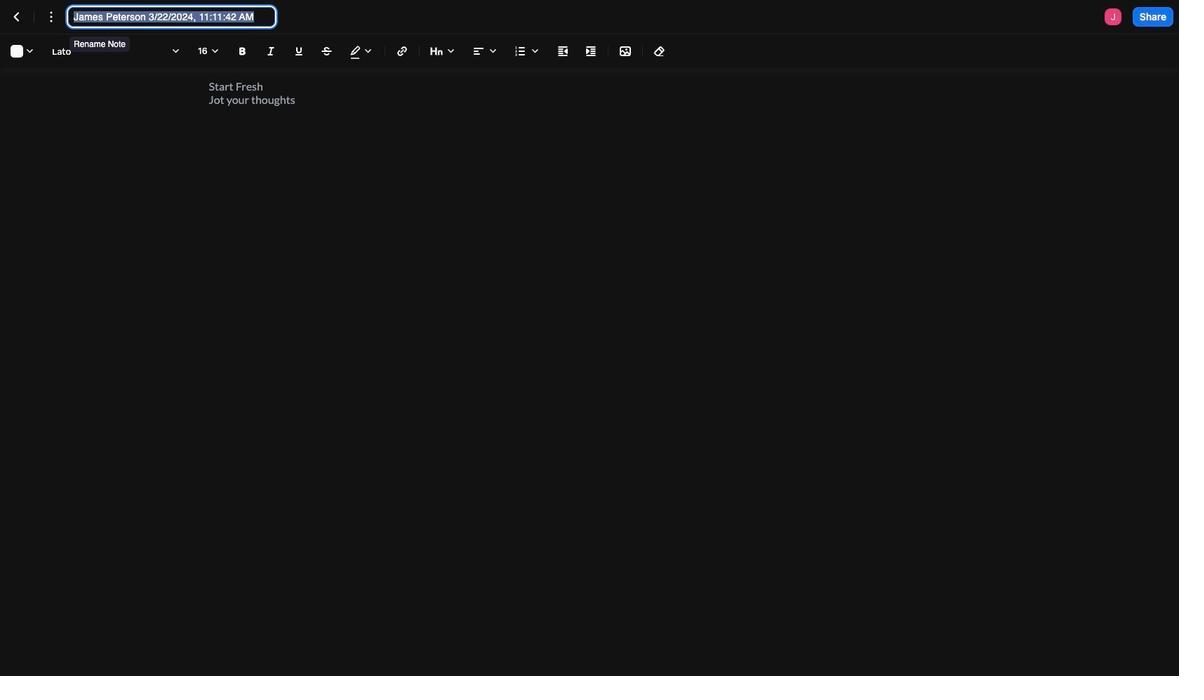 Task type: vqa. For each thing, say whether or not it's contained in the screenshot.
"insert image"
yes



Task type: locate. For each thing, give the bounding box(es) containing it.
italic image
[[263, 43, 279, 60]]

clear style image
[[651, 43, 668, 60]]

insert image image
[[617, 43, 634, 60]]

increase indent image
[[583, 43, 600, 60]]

underline image
[[291, 43, 307, 60]]

tooltip
[[68, 27, 131, 53]]

strikethrough image
[[319, 43, 336, 60]]

None text field
[[74, 10, 270, 24]]

decrease indent image
[[555, 43, 571, 60]]

more image
[[43, 8, 60, 25]]

bold image
[[234, 43, 251, 60]]



Task type: describe. For each thing, give the bounding box(es) containing it.
james peterson image
[[1105, 8, 1122, 25]]

all notes image
[[8, 8, 25, 25]]

link image
[[394, 43, 411, 60]]



